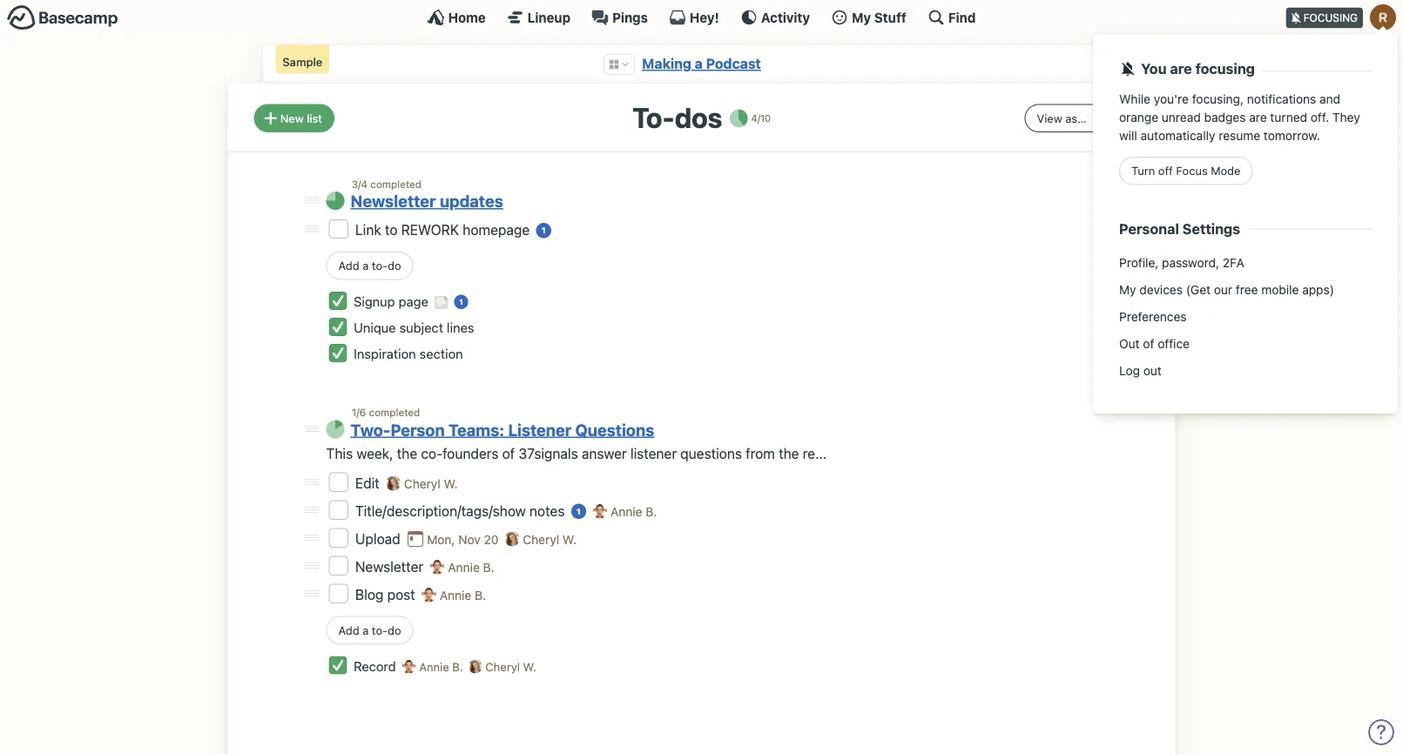 Task type: describe. For each thing, give the bounding box(es) containing it.
making
[[642, 55, 691, 72]]

profile,
[[1119, 255, 1159, 270]]

1 the from the left
[[397, 446, 417, 462]]

listener
[[508, 420, 572, 439]]

find
[[948, 10, 976, 25]]

completed for two-
[[369, 406, 420, 418]]

co-
[[421, 446, 442, 462]]

breadcrumb element
[[263, 45, 1141, 83]]

2 vertical spatial cheryl
[[485, 660, 520, 674]]

resume
[[1219, 128, 1260, 142]]

inspiration
[[354, 346, 416, 362]]

0 vertical spatial annie b. link
[[611, 504, 657, 519]]

annie b. down nov
[[448, 560, 494, 574]]

off
[[1158, 164, 1173, 177]]

cheryl for cheryl walters icon corresponding to upload
[[523, 532, 559, 546]]

of inside main "element"
[[1143, 336, 1154, 351]]

blog post link
[[355, 586, 419, 603]]

founders
[[442, 446, 499, 462]]

newsletter link
[[355, 558, 427, 575]]

1 inside the title/description/tags/show notes 1
[[577, 506, 581, 516]]

annie b. link for blog post
[[440, 588, 486, 602]]

this week, the co-founders of 37signals answer listener questions from the re...
[[326, 446, 827, 462]]

newsletter updates
[[351, 192, 503, 211]]

password,
[[1162, 255, 1219, 270]]

1 vertical spatial of
[[502, 446, 515, 462]]

my for my devices (get our free mobile apps)
[[1119, 282, 1136, 297]]

nov
[[458, 532, 481, 546]]

add a to-do for two-person teams: listener questions
[[338, 623, 401, 637]]

1 vertical spatial cheryl w.
[[523, 532, 577, 546]]

two-person teams: listener questions link
[[351, 420, 654, 439]]

apps)
[[1302, 282, 1334, 297]]

annie bryan image for blog post
[[422, 587, 436, 602]]

0 horizontal spatial are
[[1170, 60, 1192, 77]]

to- for two-
[[372, 623, 388, 637]]

personal settings
[[1119, 220, 1240, 237]]

3/4
[[352, 178, 368, 190]]

rework
[[401, 221, 459, 238]]

do for two-
[[388, 623, 401, 637]]

turned
[[1270, 110, 1307, 124]]

out of office link
[[1110, 330, 1380, 357]]

annie for annie b. link related to blog post
[[440, 588, 471, 602]]

home
[[448, 10, 486, 25]]

my for my stuff
[[852, 10, 871, 25]]

list
[[307, 111, 322, 124]]

from
[[746, 446, 775, 462]]

hey!
[[690, 10, 719, 25]]

inspiration section
[[354, 346, 463, 362]]

mode
[[1211, 164, 1241, 177]]

1/6 completed link
[[352, 406, 420, 418]]

settings
[[1183, 220, 1240, 237]]

out
[[1143, 363, 1162, 378]]

annie for top annie b. link
[[611, 504, 642, 519]]

1 link for link to rework homepage
[[536, 223, 551, 238]]

to-
[[632, 101, 675, 134]]

cheryl w. link for cheryl walters image
[[404, 476, 458, 491]]

1/6
[[352, 406, 366, 418]]

record
[[354, 659, 399, 674]]

annie bryan image for annie b. link associated with newsletter
[[430, 560, 445, 574]]

they
[[1332, 110, 1360, 124]]

annie bryan image for top annie b. link
[[592, 504, 607, 519]]

find button
[[927, 9, 976, 26]]

badges
[[1204, 110, 1246, 124]]

unique subject lines link
[[354, 320, 474, 335]]

lines
[[447, 320, 474, 335]]

podcast
[[706, 55, 761, 72]]

focusing,
[[1192, 91, 1244, 106]]

view as…
[[1037, 111, 1087, 124]]

1 link for signup page
[[454, 295, 468, 309]]

page
[[399, 294, 428, 309]]

section
[[419, 346, 463, 362]]

1 inside link to rework homepage 1
[[542, 225, 546, 235]]

this
[[326, 446, 353, 462]]

to-dos
[[632, 101, 722, 134]]

teams:
[[448, 420, 504, 439]]

subject
[[399, 320, 443, 335]]

mobile
[[1261, 282, 1299, 297]]

0 horizontal spatial 1
[[459, 298, 463, 307]]

new list
[[280, 111, 322, 124]]

2 vertical spatial cheryl w.
[[482, 660, 536, 674]]

annie b. down the "mon, nov 20" on the bottom of the page
[[440, 588, 486, 602]]

b. for annie b. link related to blog post
[[475, 588, 486, 602]]

edit link
[[355, 475, 383, 491]]

turn
[[1131, 164, 1155, 177]]

our
[[1214, 282, 1232, 297]]

preferences link
[[1110, 303, 1380, 330]]

activity link
[[740, 9, 810, 26]]

answer
[[582, 446, 627, 462]]

you are focusing
[[1141, 60, 1255, 77]]

while you're focusing, notifications
[[1119, 91, 1320, 106]]

signup page
[[354, 294, 432, 309]]

sample element
[[276, 45, 329, 74]]

add a to-do for newsletter updates
[[338, 259, 401, 272]]

ruby image
[[1370, 4, 1396, 30]]

main element
[[0, 0, 1403, 414]]

are inside are turned off. they will automatically resume tomorrow.
[[1249, 110, 1267, 124]]

devices
[[1139, 282, 1183, 297]]

link to rework homepage 1
[[355, 221, 546, 238]]

0 vertical spatial a
[[695, 55, 703, 72]]

annie b. link for newsletter
[[448, 560, 494, 574]]

b. for top annie b. link
[[646, 504, 657, 519]]

b. for annie b. link associated with newsletter
[[483, 560, 494, 574]]

newsletter for newsletter updates
[[351, 192, 436, 211]]

cheryl w. link for cheryl walters icon corresponding to upload
[[523, 532, 577, 546]]

a for two-person teams: listener questions
[[362, 623, 369, 637]]

and orange unread badges
[[1119, 91, 1340, 124]]

title/description/tags/show notes link
[[355, 502, 568, 519]]

new
[[280, 111, 304, 124]]

record link
[[354, 659, 399, 674]]

week,
[[356, 446, 393, 462]]

cheryl walters image
[[386, 476, 401, 491]]

annie bryan image for record
[[402, 660, 416, 674]]

turn off focus mode
[[1131, 164, 1241, 177]]

updates
[[440, 192, 503, 211]]

person
[[390, 420, 445, 439]]



Task type: locate. For each thing, give the bounding box(es) containing it.
edit
[[355, 475, 383, 491]]

2 add a to-do button from the top
[[326, 616, 413, 644]]

1 do from the top
[[388, 259, 401, 272]]

1 horizontal spatial w.
[[523, 660, 536, 674]]

to- up record link
[[372, 623, 388, 637]]

link
[[355, 221, 381, 238]]

annie b. link
[[611, 504, 657, 519], [448, 560, 494, 574], [440, 588, 486, 602]]

notes
[[529, 502, 565, 519]]

new list link
[[254, 104, 334, 132]]

annie right record
[[419, 660, 449, 674]]

unique
[[354, 320, 396, 335]]

1 horizontal spatial cheryl
[[485, 660, 520, 674]]

log
[[1119, 363, 1140, 378]]

annie b. down listener
[[611, 504, 657, 519]]

1 vertical spatial completed
[[369, 406, 420, 418]]

20
[[484, 532, 499, 546]]

cheryl w. link down notes
[[523, 532, 577, 546]]

switch accounts image
[[7, 4, 118, 31]]

the left re...
[[779, 446, 799, 462]]

1 vertical spatial cheryl
[[523, 532, 559, 546]]

annie bryan image
[[422, 587, 436, 602], [402, 660, 416, 674]]

add a to-do down link on the left of the page
[[338, 259, 401, 272]]

are turned off. they will automatically resume tomorrow.
[[1119, 110, 1360, 142]]

making a podcast
[[642, 55, 761, 72]]

to- up signup in the left top of the page
[[372, 259, 388, 272]]

annie right post on the left of the page
[[440, 588, 471, 602]]

cheryl for cheryl walters image
[[404, 476, 441, 491]]

upload link
[[355, 530, 404, 547]]

completed for newsletter
[[370, 178, 422, 190]]

re...
[[803, 446, 827, 462]]

1 horizontal spatial my
[[1119, 282, 1136, 297]]

add for two-
[[338, 623, 359, 637]]

1 link
[[536, 223, 551, 238], [454, 295, 468, 309], [571, 504, 586, 519]]

0 vertical spatial are
[[1170, 60, 1192, 77]]

1 vertical spatial annie bryan image
[[430, 560, 445, 574]]

my left stuff
[[852, 10, 871, 25]]

the
[[397, 446, 417, 462], [779, 446, 799, 462]]

0 vertical spatial of
[[1143, 336, 1154, 351]]

1/6 completed
[[352, 406, 420, 418]]

mon, nov 20 link
[[407, 532, 499, 546]]

inspiration section link
[[354, 346, 463, 362]]

listener
[[630, 446, 677, 462]]

1 add a to-do from the top
[[338, 259, 401, 272]]

1 horizontal spatial are
[[1249, 110, 1267, 124]]

to
[[385, 221, 398, 238]]

mon, nov 20
[[427, 532, 499, 546]]

3/4 completed
[[352, 178, 422, 190]]

post
[[387, 586, 415, 603]]

annie b. link down the "mon, nov 20" on the bottom of the page
[[440, 588, 486, 602]]

0 vertical spatial add a to-do button
[[326, 252, 413, 280]]

orange
[[1119, 110, 1158, 124]]

title/description/tags/show
[[355, 502, 526, 519]]

1 vertical spatial w.
[[563, 532, 577, 546]]

do
[[388, 259, 401, 272], [388, 623, 401, 637]]

blog post
[[355, 586, 419, 603]]

to- for newsletter
[[372, 259, 388, 272]]

0 horizontal spatial cheryl
[[404, 476, 441, 491]]

personal
[[1119, 220, 1179, 237]]

cheryl w. link
[[404, 476, 458, 491], [523, 532, 577, 546]]

0 horizontal spatial my
[[852, 10, 871, 25]]

0 horizontal spatial of
[[502, 446, 515, 462]]

my down profile, at right top
[[1119, 282, 1136, 297]]

0 vertical spatial cheryl w. link
[[404, 476, 458, 491]]

1 link right homepage
[[536, 223, 551, 238]]

annie bryan image right record
[[402, 660, 416, 674]]

view
[[1037, 111, 1062, 124]]

1 link for title/description/tags/show notes
[[571, 504, 586, 519]]

b.
[[646, 504, 657, 519], [483, 560, 494, 574], [475, 588, 486, 602], [452, 660, 463, 674]]

1 vertical spatial cheryl walters image
[[468, 660, 482, 674]]

0 horizontal spatial annie bryan image
[[402, 660, 416, 674]]

2 do from the top
[[388, 623, 401, 637]]

annie bryan image down mon, on the left
[[430, 560, 445, 574]]

0 horizontal spatial w.
[[444, 476, 458, 491]]

3/4 completed link
[[352, 178, 422, 190]]

1 vertical spatial to-
[[372, 623, 388, 637]]

unique subject lines
[[354, 320, 474, 335]]

1 horizontal spatial 1 link
[[536, 223, 551, 238]]

2 add from the top
[[338, 623, 359, 637]]

2 horizontal spatial w.
[[563, 532, 577, 546]]

1 right notes
[[577, 506, 581, 516]]

out
[[1119, 336, 1140, 351]]

profile, password, 2fa link
[[1110, 249, 1380, 276]]

1 vertical spatial add
[[338, 623, 359, 637]]

cheryl w. link up title/description/tags/show
[[404, 476, 458, 491]]

completed
[[370, 178, 422, 190], [369, 406, 420, 418]]

add a to-do down blog
[[338, 623, 401, 637]]

add a to-do button down blog
[[326, 616, 413, 644]]

0 vertical spatial my
[[852, 10, 871, 25]]

of down two-person teams: listener questions in the bottom of the page
[[502, 446, 515, 462]]

1 vertical spatial annie b. link
[[448, 560, 494, 574]]

1 vertical spatial annie bryan image
[[402, 660, 416, 674]]

upload
[[355, 530, 404, 547]]

2 to- from the top
[[372, 623, 388, 637]]

add a to-do button for two-person teams: listener questions
[[326, 616, 413, 644]]

2 vertical spatial a
[[362, 623, 369, 637]]

annie bryan image right notes
[[592, 504, 607, 519]]

1 link right notes
[[571, 504, 586, 519]]

annie down answer
[[611, 504, 642, 519]]

log out link
[[1110, 357, 1380, 384]]

1 horizontal spatial the
[[779, 446, 799, 462]]

cheryl walters image
[[505, 532, 519, 546], [468, 660, 482, 674]]

link to rework homepage link
[[355, 221, 533, 238]]

1 vertical spatial 1 link
[[454, 295, 468, 309]]

stuff
[[874, 10, 907, 25]]

0 vertical spatial newsletter
[[351, 192, 436, 211]]

0 vertical spatial annie bryan image
[[592, 504, 607, 519]]

a for newsletter updates
[[362, 259, 369, 272]]

office
[[1158, 336, 1190, 351]]

0 vertical spatial cheryl walters image
[[505, 532, 519, 546]]

0 vertical spatial to-
[[372, 259, 388, 272]]

sample
[[282, 55, 323, 68]]

add down link on the left of the page
[[338, 259, 359, 272]]

completed up person
[[369, 406, 420, 418]]

do down to
[[388, 259, 401, 272]]

0 vertical spatial completed
[[370, 178, 422, 190]]

2 horizontal spatial 1 link
[[571, 504, 586, 519]]

two-person teams: listener questions
[[351, 420, 654, 439]]

do for newsletter
[[388, 259, 401, 272]]

2 vertical spatial 1 link
[[571, 504, 586, 519]]

1 add a to-do button from the top
[[326, 252, 413, 280]]

home link
[[427, 9, 486, 26]]

a right "making" on the left top
[[695, 55, 703, 72]]

1 vertical spatial 1
[[459, 298, 463, 307]]

log out
[[1119, 363, 1162, 378]]

newsletter updates link
[[351, 192, 503, 211]]

cheryl walters image for upload
[[505, 532, 519, 546]]

annie bryan image
[[592, 504, 607, 519], [430, 560, 445, 574]]

are
[[1170, 60, 1192, 77], [1249, 110, 1267, 124]]

4/10
[[751, 112, 771, 124]]

newsletter down 3/4 completed at the left
[[351, 192, 436, 211]]

and
[[1320, 91, 1340, 106]]

annie b. link down listener
[[611, 504, 657, 519]]

signup page link
[[354, 294, 432, 309]]

newsletter up blog post link
[[355, 558, 427, 575]]

0 horizontal spatial cheryl walters image
[[468, 660, 482, 674]]

0 vertical spatial add a to-do
[[338, 259, 401, 272]]

1 vertical spatial add a to-do button
[[326, 616, 413, 644]]

1 vertical spatial my
[[1119, 282, 1136, 297]]

1 up the lines
[[459, 298, 463, 307]]

annie b. link down nov
[[448, 560, 494, 574]]

0 horizontal spatial annie bryan image
[[430, 560, 445, 574]]

activity
[[761, 10, 810, 25]]

off.
[[1311, 110, 1329, 124]]

to-
[[372, 259, 388, 272], [372, 623, 388, 637]]

2 vertical spatial annie b. link
[[440, 588, 486, 602]]

blog
[[355, 586, 384, 603]]

this week, the co-founders of 37signals answer listener questions from the re... link
[[326, 446, 827, 462]]

1 vertical spatial are
[[1249, 110, 1267, 124]]

2 the from the left
[[779, 446, 799, 462]]

making a podcast link
[[642, 55, 761, 72]]

are up resume
[[1249, 110, 1267, 124]]

annie for annie b. link associated with newsletter
[[448, 560, 480, 574]]

annie down the "mon, nov 20" on the bottom of the page
[[448, 560, 480, 574]]

0 vertical spatial 1 link
[[536, 223, 551, 238]]

2 horizontal spatial cheryl
[[523, 532, 559, 546]]

are right you
[[1170, 60, 1192, 77]]

add a to-do button down link on the left of the page
[[326, 252, 413, 280]]

0 horizontal spatial 1 link
[[454, 295, 468, 309]]

2 horizontal spatial 1
[[577, 506, 581, 516]]

add a to-do button
[[326, 252, 413, 280], [326, 616, 413, 644]]

annie b.
[[611, 504, 657, 519], [448, 560, 494, 574], [440, 588, 486, 602], [416, 660, 466, 674]]

while
[[1119, 91, 1151, 106]]

add down blog
[[338, 623, 359, 637]]

newsletter
[[351, 192, 436, 211], [355, 558, 427, 575]]

2 add a to-do from the top
[[338, 623, 401, 637]]

a down link on the left of the page
[[362, 259, 369, 272]]

1 horizontal spatial of
[[1143, 336, 1154, 351]]

1 vertical spatial cheryl w. link
[[523, 532, 577, 546]]

1 right homepage
[[542, 225, 546, 235]]

1 horizontal spatial annie bryan image
[[592, 504, 607, 519]]

focus
[[1176, 164, 1208, 177]]

0 horizontal spatial the
[[397, 446, 417, 462]]

newsletter for newsletter link
[[355, 558, 427, 575]]

do down post on the left of the page
[[388, 623, 401, 637]]

0 vertical spatial cheryl
[[404, 476, 441, 491]]

mon,
[[427, 532, 455, 546]]

0 vertical spatial w.
[[444, 476, 458, 491]]

0 vertical spatial add
[[338, 259, 359, 272]]

title/description/tags/show notes 1
[[355, 502, 581, 519]]

1 vertical spatial do
[[388, 623, 401, 637]]

focusing
[[1304, 12, 1358, 24]]

my inside my stuff dropdown button
[[852, 10, 871, 25]]

1 vertical spatial newsletter
[[355, 558, 427, 575]]

w. for cheryl walters icon corresponding to upload
[[563, 532, 577, 546]]

1 horizontal spatial 1
[[542, 225, 546, 235]]

w. for cheryl walters image
[[444, 476, 458, 491]]

1 add from the top
[[338, 259, 359, 272]]

cheryl walters image for record
[[468, 660, 482, 674]]

0 vertical spatial 1
[[542, 225, 546, 235]]

automatically
[[1141, 128, 1215, 142]]

0 vertical spatial annie bryan image
[[422, 587, 436, 602]]

2 vertical spatial w.
[[523, 660, 536, 674]]

hey! button
[[669, 9, 719, 26]]

1 to- from the top
[[372, 259, 388, 272]]

2 vertical spatial 1
[[577, 506, 581, 516]]

free
[[1236, 282, 1258, 297]]

annie b. right record
[[416, 660, 466, 674]]

annie bryan image right post on the left of the page
[[422, 587, 436, 602]]

add for newsletter
[[338, 259, 359, 272]]

1 horizontal spatial cheryl walters image
[[505, 532, 519, 546]]

as…
[[1065, 111, 1087, 124]]

the left co-
[[397, 446, 417, 462]]

view as… button
[[1025, 104, 1110, 132]]

of right out in the top of the page
[[1143, 336, 1154, 351]]

completed up newsletter updates
[[370, 178, 422, 190]]

add a to-do button for newsletter updates
[[326, 252, 413, 280]]

(get
[[1186, 282, 1211, 297]]

1 horizontal spatial cheryl w. link
[[523, 532, 577, 546]]

1 horizontal spatial annie bryan image
[[422, 587, 436, 602]]

tomorrow.
[[1264, 128, 1320, 142]]

a down blog
[[362, 623, 369, 637]]

1 vertical spatial a
[[362, 259, 369, 272]]

1 vertical spatial add a to-do
[[338, 623, 401, 637]]

0 horizontal spatial cheryl w. link
[[404, 476, 458, 491]]

0 vertical spatial do
[[388, 259, 401, 272]]

1 link up the lines
[[454, 295, 468, 309]]

0 vertical spatial cheryl w.
[[404, 476, 458, 491]]



Task type: vqa. For each thing, say whether or not it's contained in the screenshot.
'2:57PM' element
no



